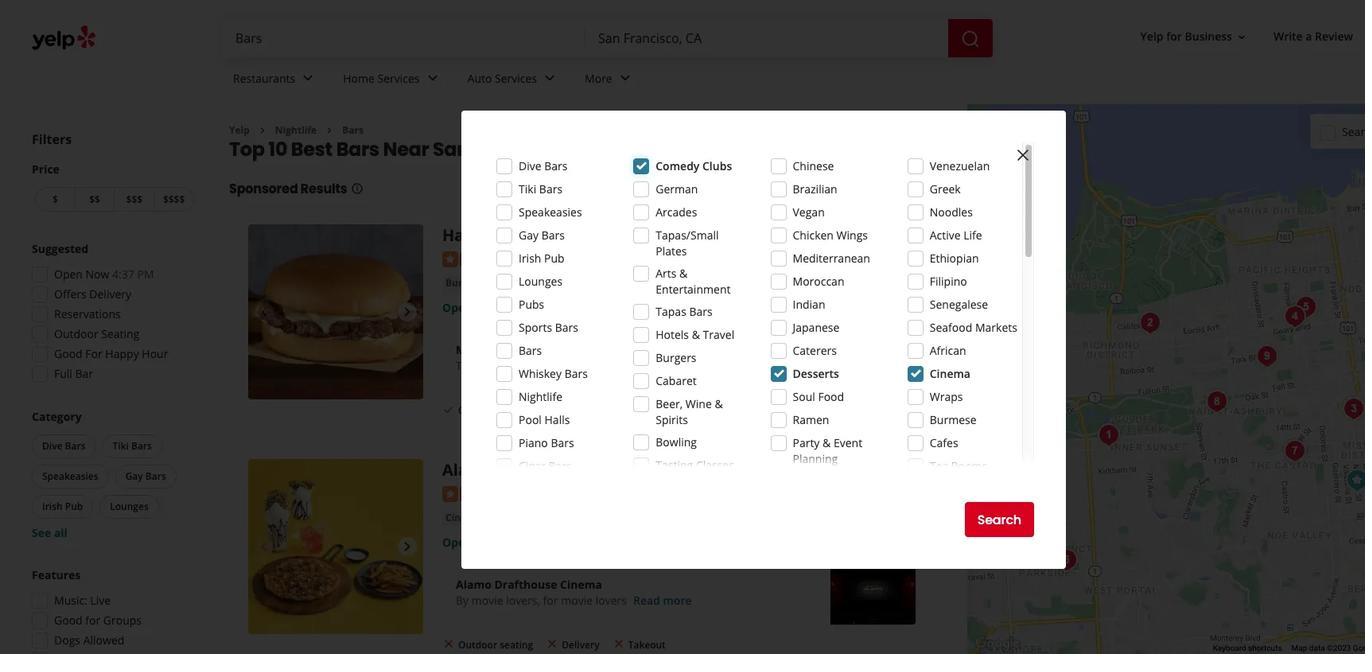 Task type: vqa. For each thing, say whether or not it's contained in the screenshot.
HARD
yes



Task type: locate. For each thing, give the bounding box(es) containing it.
0 horizontal spatial 24 chevron down v2 image
[[299, 69, 318, 88]]

1 previous image from the top
[[255, 303, 274, 322]]

0 vertical spatial outdoor seating
[[458, 403, 534, 417]]

speakeasies up cafe
[[519, 205, 582, 220]]

previous image
[[255, 303, 274, 322], [255, 537, 274, 557]]

0 vertical spatial slideshow element
[[248, 225, 423, 400]]

sports
[[519, 320, 552, 335]]

1 vertical spatial yelp
[[229, 123, 250, 137]]

2 slideshow element from the top
[[248, 459, 423, 635]]

16 close v2 image
[[546, 638, 559, 651], [613, 638, 625, 651]]

delivery for alamo
[[562, 638, 600, 652]]

hotels
[[656, 327, 689, 342]]

0 vertical spatial irish
[[519, 251, 542, 266]]

pub inside search dialog
[[544, 251, 565, 266]]

cinema inside search dialog
[[930, 366, 971, 381]]

tiki inside search dialog
[[519, 181, 537, 197]]

hard rock cafe image
[[248, 225, 423, 400]]

hour
[[142, 346, 168, 361]]

delivery down open now 4:37 pm
[[89, 287, 131, 302]]

pub inside button
[[65, 500, 83, 513]]

suggested
[[32, 241, 88, 256]]

offers
[[54, 287, 86, 302]]

16 close v2 image down lovers on the bottom left of page
[[613, 638, 625, 651]]

1 horizontal spatial services
[[495, 71, 537, 86]]

next image for hard
[[398, 303, 417, 322]]

1 horizontal spatial tiki bars
[[519, 181, 563, 197]]

delivery inside group
[[89, 287, 131, 302]]

1 horizontal spatial lounges
[[519, 274, 563, 289]]

open for until
[[443, 300, 472, 315]]

nightlife left 16 chevron right v2 image
[[275, 123, 317, 137]]

1 vertical spatial read
[[634, 593, 660, 608]]

1 horizontal spatial dive
[[519, 158, 542, 174]]

0 horizontal spatial tiki bars
[[113, 439, 152, 453]]

1 vertical spatial nightlife
[[519, 389, 563, 404]]

pub down cafe
[[544, 251, 565, 266]]

1 vertical spatial gay bars
[[125, 470, 166, 483]]

tiki inside 'button'
[[113, 439, 129, 453]]

group
[[27, 241, 197, 387], [29, 409, 197, 541], [27, 568, 197, 654]]

yelp for business
[[1141, 29, 1233, 44]]

24 chevron down v2 image right restaurants
[[299, 69, 318, 88]]

1 vertical spatial outdoor
[[458, 403, 498, 417]]

1 vertical spatial more
[[663, 593, 692, 608]]

features
[[32, 568, 81, 583]]

by
[[456, 593, 469, 608]]

0 vertical spatial dive
[[519, 158, 542, 174]]

0 vertical spatial tiki
[[519, 181, 537, 197]]

2 vertical spatial for
[[85, 613, 100, 628]]

good for good for groups
[[54, 613, 83, 628]]

24 chevron down v2 image right more
[[616, 69, 635, 88]]

1 vertical spatial for
[[543, 593, 558, 608]]

lounges inside button
[[110, 500, 149, 513]]

pm inside group
[[137, 267, 154, 282]]

open until 10:00 pm
[[443, 300, 550, 315]]

for inside group
[[85, 613, 100, 628]]

gay bars inside search dialog
[[519, 228, 565, 243]]

travel
[[703, 327, 735, 342]]

tiki bars down francisco,
[[519, 181, 563, 197]]

0 vertical spatial irish pub
[[519, 251, 565, 266]]

seating down the lovers,
[[500, 638, 534, 652]]

price
[[32, 162, 60, 177]]

lounges down 2.8 on the top of page
[[519, 274, 563, 289]]

for inside button
[[1167, 29, 1183, 44]]

movie left lovers on the bottom left of page
[[561, 593, 593, 608]]

more
[[646, 358, 675, 373], [663, 593, 692, 608]]

active life
[[930, 228, 983, 243]]

2 vertical spatial group
[[27, 568, 197, 654]]

1 16 close v2 image from the left
[[546, 638, 559, 651]]

home services
[[343, 71, 420, 86]]

0 horizontal spatial dive
[[42, 439, 62, 453]]

gay inside search dialog
[[519, 228, 539, 243]]

irish pub down cafe
[[519, 251, 565, 266]]

24 chevron down v2 image left auto
[[423, 69, 442, 88]]

movie right by
[[472, 593, 504, 608]]

24 chevron down v2 image
[[423, 69, 442, 88], [540, 69, 560, 88]]

1 slideshow element from the top
[[248, 225, 423, 400]]

1 horizontal spatial movie
[[561, 593, 593, 608]]

1 vertical spatial good
[[54, 613, 83, 628]]

0 horizontal spatial pub
[[65, 500, 83, 513]]

gay bars down the "tiki bars" 'button'
[[125, 470, 166, 483]]

1 vertical spatial seating
[[500, 638, 534, 652]]

1 vertical spatial tiki bars
[[113, 439, 152, 453]]

16 info v2 image
[[351, 183, 363, 195]]

1 vertical spatial takeout
[[629, 638, 666, 652]]

1 vertical spatial alamo
[[456, 577, 492, 592]]

16 close v2 image
[[443, 638, 455, 651]]

irish pub up all
[[42, 500, 83, 513]]

& for hotels
[[692, 327, 700, 342]]

0 vertical spatial burgers
[[446, 276, 483, 290]]

10:00
[[501, 300, 530, 315]]

for up dogs allowed
[[85, 613, 100, 628]]

cinema up lovers on the bottom left of page
[[560, 577, 602, 592]]

24 chevron down v2 image inside more link
[[616, 69, 635, 88]]

1 horizontal spatial 24 chevron down v2 image
[[616, 69, 635, 88]]

1 horizontal spatial irish
[[519, 251, 542, 266]]

dive bars up cafe
[[519, 158, 568, 174]]

0 horizontal spatial 24 chevron down v2 image
[[423, 69, 442, 88]]

0 horizontal spatial gay
[[125, 470, 143, 483]]

1 next image from the top
[[398, 303, 417, 322]]

None search field
[[223, 19, 997, 57]]

0 vertical spatial pub
[[544, 251, 565, 266]]

senegalese
[[930, 297, 989, 312]]

& right arts
[[680, 266, 688, 281]]

tapas
[[656, 304, 687, 319]]

1 vertical spatial irish
[[42, 500, 63, 513]]

gay up 2.8 on the top of page
[[519, 228, 539, 243]]

lounges down gay bars button
[[110, 500, 149, 513]]

price group
[[32, 162, 197, 215]]

2 seating from the top
[[500, 638, 534, 652]]

0 vertical spatial dive bars
[[519, 158, 568, 174]]

irish inside search dialog
[[519, 251, 542, 266]]

drafthouse inside alamo drafthouse cinema by movie lovers, for movie lovers read more
[[495, 577, 558, 592]]

more inside magic kicks off here try our new kids menu today! read more
[[646, 358, 675, 373]]

top
[[229, 136, 265, 163]]

1 vertical spatial outdoor seating
[[458, 638, 534, 652]]

a
[[1306, 29, 1313, 44]]

0 vertical spatial speakeasies
[[519, 205, 582, 220]]

user actions element
[[1128, 22, 1366, 54]]

0 horizontal spatial gay bars
[[125, 470, 166, 483]]

1 movie from the left
[[472, 593, 504, 608]]

open
[[54, 267, 83, 282], [443, 300, 472, 315], [443, 535, 472, 550]]

drafthouse down piano bars
[[498, 459, 587, 481]]

vegan
[[793, 205, 825, 220]]

for left business
[[1167, 29, 1183, 44]]

1 vertical spatial speakeasies
[[42, 470, 98, 483]]

delivery
[[89, 287, 131, 302], [562, 403, 600, 417], [562, 638, 600, 652]]

1 vertical spatial tiki
[[113, 439, 129, 453]]

1 vertical spatial dive
[[42, 439, 62, 453]]

0 vertical spatial takeout
[[629, 403, 666, 417]]

more up cabaret
[[646, 358, 675, 373]]

services inside 'link'
[[495, 71, 537, 86]]

0 horizontal spatial movie
[[472, 593, 504, 608]]

0 vertical spatial lounges
[[519, 274, 563, 289]]

2 services from the left
[[495, 71, 537, 86]]

arts
[[656, 266, 677, 281]]

cinema down 3.5 star rating image
[[446, 511, 482, 524]]

0 vertical spatial delivery
[[89, 287, 131, 302]]

24 chevron down v2 image
[[299, 69, 318, 88], [616, 69, 635, 88]]

cabaret
[[656, 373, 697, 388]]

1 24 chevron down v2 image from the left
[[423, 69, 442, 88]]

speakeasies inside button
[[42, 470, 98, 483]]

0 horizontal spatial 16 close v2 image
[[546, 638, 559, 651]]

& inside arts & entertainment
[[680, 266, 688, 281]]

alamo drafthouse cinema new mission image
[[248, 459, 423, 635]]

2 previous image from the top
[[255, 537, 274, 557]]

more right lovers on the bottom left of page
[[663, 593, 692, 608]]

gay down the "tiki bars" 'button'
[[125, 470, 143, 483]]

1 vertical spatial next image
[[398, 537, 417, 557]]

tiki bars button
[[102, 435, 162, 458]]

nightlife inside search dialog
[[519, 389, 563, 404]]

0 horizontal spatial burgers
[[446, 276, 483, 290]]

1 services from the left
[[378, 71, 420, 86]]

desserts
[[793, 366, 840, 381]]

2 horizontal spatial for
[[1167, 29, 1183, 44]]

tiki bars inside 'button'
[[113, 439, 152, 453]]

1 vertical spatial irish pub
[[42, 500, 83, 513]]

0 horizontal spatial for
[[85, 613, 100, 628]]

kicks
[[492, 342, 521, 357]]

bars inside button
[[65, 439, 86, 453]]

top 10 best bars near san francisco, california
[[229, 136, 670, 163]]

yelp left 16 chevron right v2 icon at the top left
[[229, 123, 250, 137]]

outdoor right 16 close v2 image
[[458, 638, 498, 652]]

the social study image
[[1280, 300, 1311, 332]]

alamo up 3.5 star rating image
[[443, 459, 494, 481]]

alamo up by
[[456, 577, 492, 592]]

pool halls
[[519, 412, 570, 427]]

1 good from the top
[[54, 346, 83, 361]]

2 outdoor seating from the top
[[458, 638, 534, 652]]

0 vertical spatial open
[[54, 267, 83, 282]]

1 vertical spatial group
[[29, 409, 197, 541]]

fisherman's
[[688, 276, 750, 291]]

seating left 16 checkmark v2 icon
[[500, 403, 534, 417]]

1 vertical spatial dive bars
[[42, 439, 86, 453]]

for for groups
[[85, 613, 100, 628]]

mini bar sf image
[[1252, 340, 1283, 372]]

2 vertical spatial delivery
[[562, 638, 600, 652]]

2 good from the top
[[54, 613, 83, 628]]

16 close v2 image for delivery
[[546, 638, 559, 651]]

tiki bars up gay bars button
[[113, 439, 152, 453]]

& right wine
[[715, 396, 723, 412]]

24 chevron down v2 image for home services
[[423, 69, 442, 88]]

read right today!
[[617, 358, 643, 373]]

delivery down alamo drafthouse cinema by movie lovers, for movie lovers read more
[[562, 638, 600, 652]]

0 vertical spatial pm
[[137, 267, 154, 282]]

dive bars inside search dialog
[[519, 158, 568, 174]]

open up offers
[[54, 267, 83, 282]]

dive bars inside button
[[42, 439, 86, 453]]

0 vertical spatial next image
[[398, 303, 417, 322]]

1 vertical spatial open
[[443, 300, 472, 315]]

0 horizontal spatial yelp
[[229, 123, 250, 137]]

2 vertical spatial outdoor
[[458, 638, 498, 652]]

2 next image from the top
[[398, 537, 417, 557]]

sports bars
[[519, 320, 579, 335]]

soul food
[[793, 389, 845, 404]]

0 horizontal spatial lounges
[[110, 500, 149, 513]]

dive bars button
[[32, 435, 96, 458]]

good up full
[[54, 346, 83, 361]]

services right auto
[[495, 71, 537, 86]]

speakeasies inside search dialog
[[519, 205, 582, 220]]

outdoor right 16 checkmark v2 image
[[458, 403, 498, 417]]

dive bars down category on the bottom
[[42, 439, 86, 453]]

auto services link
[[455, 57, 572, 103]]

0 horizontal spatial irish
[[42, 500, 63, 513]]

alamo for alamo drafthouse cinema by movie lovers, for movie lovers read more
[[456, 577, 492, 592]]

drafthouse for alamo drafthouse cinema new mission
[[498, 459, 587, 481]]

1 24 chevron down v2 image from the left
[[299, 69, 318, 88]]

burgers up cabaret
[[656, 350, 697, 365]]

0 vertical spatial drafthouse
[[498, 459, 587, 481]]

24 chevron down v2 image inside the auto services 'link'
[[540, 69, 560, 88]]

outdoor seating right 16 close v2 image
[[458, 638, 534, 652]]

tiki up gay bars button
[[113, 439, 129, 453]]

0 vertical spatial tiki bars
[[519, 181, 563, 197]]

1 horizontal spatial 16 close v2 image
[[613, 638, 625, 651]]

searc
[[1343, 124, 1366, 139]]

delivery right 16 checkmark v2 icon
[[562, 403, 600, 417]]

1 vertical spatial pub
[[65, 500, 83, 513]]

yelp inside button
[[1141, 29, 1164, 44]]

& left travel
[[692, 327, 700, 342]]

1 vertical spatial delivery
[[562, 403, 600, 417]]

yelp left business
[[1141, 29, 1164, 44]]

open down cinema link
[[443, 535, 472, 550]]

0 horizontal spatial services
[[378, 71, 420, 86]]

tiki down francisco,
[[519, 181, 537, 197]]

1 vertical spatial gay
[[125, 470, 143, 483]]

©2023
[[1328, 644, 1352, 653]]

services
[[378, 71, 420, 86], [495, 71, 537, 86]]

0 vertical spatial gay bars
[[519, 228, 565, 243]]

gay bars button
[[115, 465, 177, 489]]

filters
[[32, 131, 72, 148]]

2 16 close v2 image from the left
[[613, 638, 625, 651]]

0 horizontal spatial tiki
[[113, 439, 129, 453]]

& inside party & event planning
[[823, 435, 831, 451]]

pm
[[137, 267, 154, 282], [533, 300, 550, 315]]

$ button
[[35, 187, 75, 212]]

1 vertical spatial burgers
[[656, 350, 697, 365]]

drafthouse up the lovers,
[[495, 577, 558, 592]]

burmese
[[930, 412, 977, 427]]

cafes
[[930, 435, 959, 451]]

good for good for happy hour
[[54, 346, 83, 361]]

outdoor seating
[[458, 403, 534, 417], [458, 638, 534, 652]]

burgers down 2.8 star rating image
[[446, 276, 483, 290]]

1 horizontal spatial irish pub
[[519, 251, 565, 266]]

irish up american
[[519, 251, 542, 266]]

1 vertical spatial drafthouse
[[495, 577, 558, 592]]

0 vertical spatial gay
[[519, 228, 539, 243]]

home services link
[[331, 57, 455, 103]]

noodles
[[930, 205, 973, 220]]

pub up all
[[65, 500, 83, 513]]

dive down category on the bottom
[[42, 439, 62, 453]]

read right lovers on the bottom left of page
[[634, 593, 660, 608]]

open inside group
[[54, 267, 83, 282]]

outdoor seating down new
[[458, 403, 534, 417]]

offers delivery
[[54, 287, 131, 302]]

profit
[[930, 513, 959, 529]]

previous image for alamo drafthouse cinema new mission
[[255, 537, 274, 557]]

1 horizontal spatial pub
[[544, 251, 565, 266]]

dive inside search dialog
[[519, 158, 542, 174]]

0 vertical spatial nightlife
[[275, 123, 317, 137]]

fermentation lab image
[[1291, 291, 1322, 323]]

1 vertical spatial slideshow element
[[248, 459, 423, 635]]

for inside alamo drafthouse cinema by movie lovers, for movie lovers read more
[[543, 593, 558, 608]]

write a review link
[[1268, 23, 1360, 51]]

24 chevron down v2 image inside the home services link
[[423, 69, 442, 88]]

0 vertical spatial outdoor
[[54, 326, 98, 341]]

services for home services
[[378, 71, 420, 86]]

lost and found image
[[1051, 544, 1083, 576]]

1 seating from the top
[[500, 403, 534, 417]]

16 chevron right v2 image
[[323, 124, 336, 137]]

dive inside the dive bars button
[[42, 439, 62, 453]]

read inside alamo drafthouse cinema by movie lovers, for movie lovers read more
[[634, 593, 660, 608]]

0 vertical spatial read
[[617, 358, 643, 373]]

yelp for yelp for business
[[1141, 29, 1164, 44]]

slideshow element
[[248, 225, 423, 400], [248, 459, 423, 635]]

all
[[54, 525, 68, 540]]

gay bars up 2.8 on the top of page
[[519, 228, 565, 243]]

0 vertical spatial group
[[27, 241, 197, 387]]

0 vertical spatial yelp
[[1141, 29, 1164, 44]]

0 horizontal spatial speakeasies
[[42, 470, 98, 483]]

alamo inside alamo drafthouse cinema by movie lovers, for movie lovers read more
[[456, 577, 492, 592]]

1 vertical spatial lounges
[[110, 500, 149, 513]]

0 vertical spatial previous image
[[255, 303, 274, 322]]

1 horizontal spatial gay bars
[[519, 228, 565, 243]]

nightlife down whiskey
[[519, 389, 563, 404]]

yelp for 'yelp' link
[[229, 123, 250, 137]]

0 horizontal spatial pm
[[137, 267, 154, 282]]

san
[[433, 136, 470, 163]]

venezuelan
[[930, 158, 990, 174]]

write
[[1274, 29, 1304, 44]]

1 horizontal spatial pm
[[533, 300, 550, 315]]

0 horizontal spatial irish pub
[[42, 500, 83, 513]]

lovers,
[[506, 593, 540, 608]]

outdoor down reservations in the left top of the page
[[54, 326, 98, 341]]

lounges
[[519, 274, 563, 289], [110, 500, 149, 513]]

ethiopian
[[930, 251, 979, 266]]

& up planning
[[823, 435, 831, 451]]

pm right 4:37
[[137, 267, 154, 282]]

24 chevron down v2 image right auto services
[[540, 69, 560, 88]]

burgers button
[[443, 275, 486, 291]]

party
[[793, 435, 820, 451]]

& for arts
[[680, 266, 688, 281]]

4:37
[[112, 267, 134, 282]]

1 horizontal spatial burgers
[[656, 350, 697, 365]]

0 vertical spatial more
[[646, 358, 675, 373]]

good for groups
[[54, 613, 142, 628]]

speakeasies down the dive bars button
[[42, 470, 98, 483]]

slideshow element for hard
[[248, 225, 423, 400]]

1 horizontal spatial gay
[[519, 228, 539, 243]]

see all
[[32, 525, 68, 540]]

dive up cafe
[[519, 158, 542, 174]]

pubs
[[519, 297, 545, 312]]

arcades
[[656, 205, 698, 220]]

24 chevron down v2 image inside restaurants link
[[299, 69, 318, 88]]

open down burgers button
[[443, 300, 472, 315]]

pm up sports
[[533, 300, 550, 315]]

burgers inside search dialog
[[656, 350, 697, 365]]

zam zam image
[[1202, 386, 1233, 417]]

0 vertical spatial for
[[1167, 29, 1183, 44]]

services right home
[[378, 71, 420, 86]]

next image
[[398, 303, 417, 322], [398, 537, 417, 557]]

spirits
[[656, 412, 688, 427]]

good up dogs
[[54, 613, 83, 628]]

1 horizontal spatial nightlife
[[519, 389, 563, 404]]

cinema down african
[[930, 366, 971, 381]]

previous image for hard rock cafe
[[255, 303, 274, 322]]

for right the lovers,
[[543, 593, 558, 608]]

cocktail bars
[[616, 276, 678, 290]]

16 close v2 image for takeout
[[613, 638, 625, 651]]

0 vertical spatial seating
[[500, 403, 534, 417]]

piano
[[519, 435, 548, 451]]

1 vertical spatial previous image
[[255, 537, 274, 557]]

irish up see all 'button' in the bottom of the page
[[42, 500, 63, 513]]

greek
[[930, 181, 961, 197]]

cinema inside button
[[446, 511, 482, 524]]

services for auto services
[[495, 71, 537, 86]]

1 horizontal spatial tiki
[[519, 181, 537, 197]]

2 24 chevron down v2 image from the left
[[540, 69, 560, 88]]

the sage & drifter image
[[1093, 419, 1125, 451]]

16 close v2 image down alamo drafthouse cinema by movie lovers, for movie lovers read more
[[546, 638, 559, 651]]

1 outdoor seating from the top
[[458, 403, 534, 417]]

2 24 chevron down v2 image from the left
[[616, 69, 635, 88]]

& inside "beer, wine & spirits"
[[715, 396, 723, 412]]



Task type: describe. For each thing, give the bounding box(es) containing it.
outdoor for alamo
[[458, 638, 498, 652]]

good for happy hour
[[54, 346, 168, 361]]

cinema inside alamo drafthouse cinema by movie lovers, for movie lovers read more
[[560, 577, 602, 592]]

dahlia lounge image
[[1338, 393, 1366, 425]]

open for now
[[54, 267, 83, 282]]

fisherman's wharf
[[688, 276, 785, 291]]

24 chevron down v2 image for restaurants
[[299, 69, 318, 88]]

3.5 star rating image
[[443, 486, 529, 502]]

wine
[[686, 396, 712, 412]]

2 takeout from the top
[[629, 638, 666, 652]]

ramen
[[793, 412, 830, 427]]

american
[[496, 276, 541, 290]]

close image
[[1014, 145, 1033, 165]]

dogs
[[54, 633, 80, 648]]

full bar
[[54, 366, 93, 381]]

outdoor seating for drafthouse
[[458, 638, 534, 652]]

alamo drafthouse cinema new mission image
[[1342, 464, 1366, 496]]

16 checkmark v2 image
[[443, 403, 455, 416]]

mediterranean
[[793, 251, 871, 266]]

rock
[[486, 225, 524, 246]]

rooms
[[952, 458, 988, 474]]

cinema button
[[443, 510, 485, 526]]

cocktail
[[616, 276, 654, 290]]

auto services
[[468, 71, 537, 86]]

off
[[524, 342, 539, 357]]

community service/non- profit
[[930, 482, 997, 529]]

american (traditional) button
[[492, 275, 606, 291]]

24 chevron down v2 image for auto services
[[540, 69, 560, 88]]

yelp for business button
[[1135, 23, 1255, 51]]

caterers
[[793, 343, 837, 358]]

group containing category
[[29, 409, 197, 541]]

16 checkmark v2 image
[[546, 403, 559, 416]]

dogs allowed
[[54, 633, 124, 648]]

music:
[[54, 593, 87, 608]]

seating
[[101, 326, 140, 341]]

map region
[[892, 102, 1366, 654]]

gay bars inside button
[[125, 470, 166, 483]]

beer, wine & spirits
[[656, 396, 723, 427]]

comedy
[[656, 158, 700, 174]]

next image for alamo
[[398, 537, 417, 557]]

2.8
[[535, 250, 551, 265]]

google image
[[972, 634, 1024, 654]]

seating for rock
[[500, 403, 534, 417]]

alamo drafthouse cinema new mission
[[443, 459, 757, 481]]

event
[[834, 435, 863, 451]]

outdoor for hard
[[458, 403, 498, 417]]

category
[[32, 409, 82, 424]]

outdoor inside group
[[54, 326, 98, 341]]

halls
[[545, 412, 570, 427]]

group containing suggested
[[27, 241, 197, 387]]

see all button
[[32, 525, 68, 540]]

16 chevron down v2 image
[[1236, 31, 1249, 44]]

read inside magic kicks off here try our new kids menu today! read more
[[617, 358, 643, 373]]

slideshow element for alamo
[[248, 459, 423, 635]]

tea rooms
[[930, 458, 988, 474]]

new
[[496, 358, 518, 373]]

wraps
[[930, 389, 963, 404]]

scarlet lounge image
[[1135, 307, 1166, 339]]

map data ©2023 goo
[[1292, 644, 1366, 653]]

beer,
[[656, 396, 683, 412]]

reservations
[[54, 306, 121, 322]]

alamo for alamo drafthouse cinema new mission
[[443, 459, 494, 481]]

search
[[978, 511, 1022, 529]]

lounges inside search dialog
[[519, 274, 563, 289]]

irish pub inside search dialog
[[519, 251, 565, 266]]

best
[[291, 136, 333, 163]]

irish pub inside button
[[42, 500, 83, 513]]

party & event planning
[[793, 435, 863, 466]]

2 movie from the left
[[561, 593, 593, 608]]

cigar
[[519, 458, 546, 474]]

live
[[90, 593, 111, 608]]

results
[[301, 180, 347, 199]]

groups
[[103, 613, 142, 628]]

try
[[456, 358, 472, 373]]

keyboard shortcuts button
[[1214, 643, 1283, 654]]

auto
[[468, 71, 492, 86]]

hard rock cafe
[[443, 225, 564, 246]]

goo
[[1354, 644, 1366, 653]]

classes
[[696, 458, 735, 473]]

delivery for hard
[[562, 403, 600, 417]]

1 takeout from the top
[[629, 403, 666, 417]]

irish inside irish pub button
[[42, 500, 63, 513]]

allowed
[[83, 633, 124, 648]]

more
[[585, 71, 613, 86]]

cinema left new
[[592, 459, 652, 481]]

alamo drafthouse cinema by movie lovers, for movie lovers read more
[[456, 577, 692, 608]]

0 horizontal spatial nightlife
[[275, 123, 317, 137]]

16 chevron right v2 image
[[256, 124, 269, 137]]

bars link
[[342, 123, 364, 137]]

search image
[[962, 29, 981, 48]]

more inside alamo drafthouse cinema by movie lovers, for movie lovers read more
[[663, 593, 692, 608]]

whiskey
[[519, 366, 562, 381]]

chicken wings
[[793, 228, 868, 243]]

burgers inside button
[[446, 276, 483, 290]]

our
[[475, 358, 493, 373]]

until
[[475, 300, 499, 315]]

gay inside button
[[125, 470, 143, 483]]

$$$ button
[[114, 187, 154, 212]]

2 vertical spatial open
[[443, 535, 472, 550]]

here
[[542, 342, 569, 357]]

burgers link
[[443, 275, 486, 291]]

tapas/small
[[656, 228, 719, 243]]

2.8 star rating image
[[443, 251, 529, 267]]

restaurants link
[[220, 57, 331, 103]]

$$$$ button
[[154, 187, 194, 212]]

bars inside button
[[146, 470, 166, 483]]

magic
[[456, 342, 489, 357]]

music: live
[[54, 593, 111, 608]]

japanese
[[793, 320, 840, 335]]

sponsored
[[229, 180, 298, 199]]

search dialog
[[0, 0, 1366, 654]]

open now 4:37 pm
[[54, 267, 154, 282]]

outdoor seating for rock
[[458, 403, 534, 417]]

today!
[[578, 358, 610, 373]]

seating for drafthouse
[[500, 638, 534, 652]]

group containing features
[[27, 568, 197, 654]]

business
[[1186, 29, 1233, 44]]

arts & entertainment
[[656, 266, 731, 297]]

pm for open until 10:00 pm
[[533, 300, 550, 315]]

kennedy's indian curry house & irish pub image
[[1360, 183, 1366, 215]]

pm for open now 4:37 pm
[[137, 267, 154, 282]]

whiskey bars
[[519, 366, 588, 381]]

for for business
[[1167, 29, 1183, 44]]

lovers
[[596, 593, 627, 608]]

24 chevron down v2 image for more
[[616, 69, 635, 88]]

& for party
[[823, 435, 831, 451]]

drafthouse for alamo drafthouse cinema by movie lovers, for movie lovers read more
[[495, 577, 558, 592]]

speakeasies button
[[32, 465, 109, 489]]

shortcuts
[[1249, 644, 1283, 653]]

menu
[[545, 358, 575, 373]]

last call bar image
[[1280, 435, 1311, 467]]

tasting classes
[[656, 458, 735, 473]]

business categories element
[[220, 57, 1366, 103]]

mission
[[696, 459, 757, 481]]

yelp link
[[229, 123, 250, 137]]

chinese
[[793, 158, 835, 174]]

life
[[964, 228, 983, 243]]

california
[[575, 136, 670, 163]]

cocktail bars link
[[613, 275, 681, 291]]

tiki bars inside search dialog
[[519, 181, 563, 197]]

kids
[[521, 358, 542, 373]]

african
[[930, 343, 967, 358]]

cocktail bars button
[[613, 275, 681, 291]]



